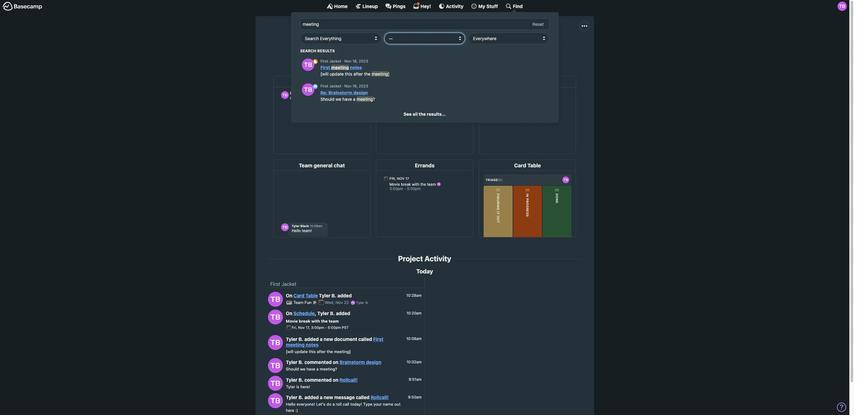 Task type: describe. For each thing, give the bounding box(es) containing it.
on for rollcall!
[[333, 377, 339, 383]]

notes inside first meeting notes
[[306, 342, 319, 348]]

2 of from the left
[[519, 43, 523, 48]]

16, for design
[[353, 84, 358, 89]]

see
[[404, 112, 412, 117]]

the down first meeting notes
[[327, 349, 333, 354]]

10:20am element
[[407, 311, 422, 316]]

brainstorm inside first jacket · nov 16, 2023 re: brainstorm design should we have a meeting ?
[[329, 90, 353, 95]]

10:28am element
[[407, 293, 422, 298]]

team
[[329, 319, 339, 324]]

3:00pm
[[311, 326, 324, 330]]

table
[[306, 293, 318, 299]]

team
[[294, 300, 304, 305]]

commented for rollcall!
[[305, 377, 332, 383]]

10:28am
[[407, 293, 422, 298]]

stuff
[[487, 3, 498, 9]]

meeting inside first jacket · nov 16, 2023 re: brainstorm design should we have a meeting ?
[[357, 96, 373, 102]]

nov 16, 2023 element for notes
[[345, 59, 368, 64]]

added up everyone!
[[305, 395, 319, 401]]

here
[[286, 408, 294, 413]]

on card table tyler b. added
[[286, 293, 352, 299]]

the left first
[[338, 43, 345, 48]]

let's for first
[[310, 43, 321, 48]]

fri,
[[292, 326, 297, 330]]

first jacket · nov 16, 2023 re: brainstorm design should we have a meeting ?
[[321, 84, 375, 102]]

pst
[[342, 326, 349, 330]]

a for tyler b. added a new message called rollcall!
[[320, 395, 323, 401]]

10:02am element
[[407, 360, 422, 365]]

called for message
[[356, 395, 370, 401]]

tyler b. added a new document called
[[286, 337, 373, 342]]

9:51am
[[409, 378, 422, 382]]

pings button
[[386, 3, 406, 9]]

main element
[[0, 0, 850, 123]]

hello
[[286, 402, 296, 407]]

jacket for first jacket
[[282, 282, 297, 287]]

movie break with the team fri, nov 17, 3:00pm -     5:00pm pst
[[286, 319, 349, 330]]

16, for notes
[[353, 59, 358, 64]]

with
[[312, 319, 320, 324]]

tyler right ,
[[318, 311, 329, 317]]

9:50am
[[408, 395, 422, 400]]

lot
[[508, 43, 517, 48]]

hey! button
[[413, 2, 431, 9]]

activity inside the main 'element'
[[446, 3, 464, 9]]

first for first jacket let's create the first jacket of the company! i am thinking rabits and strips and colors! a lot of colors!
[[398, 29, 419, 40]]

re: brainstorm design link
[[321, 90, 368, 95]]

b. for tyler b. added a new message called rollcall!
[[299, 395, 304, 401]]

brainstorm design link
[[340, 360, 382, 365]]

b. for tyler b. commented on brainstorm design
[[299, 360, 304, 365]]

a
[[503, 43, 507, 48]]

tyler b.
[[355, 301, 369, 305]]

project activity
[[398, 255, 452, 263]]

re:
[[321, 90, 328, 95]]

see all the results… link
[[404, 112, 446, 117]]

first jacket
[[271, 282, 297, 287]]

movie
[[286, 319, 298, 324]]

new for message
[[324, 395, 333, 401]]

type
[[363, 402, 373, 407]]

a inside hello everyone! let's do a roll call today! type your name out here :)
[[333, 402, 335, 407]]

see all the results…
[[404, 112, 446, 117]]

Search for… search field
[[300, 18, 550, 30]]

do
[[327, 402, 332, 407]]

results…
[[427, 112, 446, 117]]

the right all
[[419, 112, 426, 117]]

find
[[513, 3, 523, 9]]

nov inside first jacket · nov 16, 2023 first meeting notes [will update this after the meeting ]
[[345, 59, 352, 64]]

a inside first jacket · nov 16, 2023 re: brainstorm design should we have a meeting ?
[[353, 96, 356, 102]]

rabits
[[439, 43, 452, 48]]

meeting]
[[334, 349, 351, 354]]

i
[[409, 43, 411, 48]]

17,
[[306, 326, 310, 330]]

nov 16, 2023 element for design
[[345, 84, 368, 89]]

roll
[[336, 402, 342, 407]]

fun
[[305, 300, 312, 305]]

home
[[334, 3, 348, 9]]

tyler black image for tyler b. commented on brainstorm design
[[268, 359, 283, 374]]

1 vertical spatial activity
[[425, 255, 452, 263]]

tyler black image for tyler b. added a new message called rollcall!
[[268, 394, 283, 409]]

first for first jacket · nov 16, 2023 first meeting notes [will update this after the meeting ]
[[321, 59, 329, 64]]

-
[[325, 326, 327, 330]]

tyler b. commented on brainstorm design
[[286, 360, 382, 365]]

for search image for first
[[313, 59, 318, 64]]

1 and from the left
[[454, 43, 462, 48]]

b. for tyler b. commented on rollcall!
[[299, 377, 304, 383]]

b. up wed, nov 22
[[332, 293, 337, 299]]

pings
[[393, 3, 406, 9]]

wed, nov 22
[[325, 300, 350, 305]]

everyone!
[[297, 402, 315, 407]]

9:51am element
[[409, 378, 422, 382]]

first for first jacket
[[271, 282, 280, 287]]

commented for brainstorm design
[[305, 360, 332, 365]]

meeting down results
[[331, 65, 349, 70]]

my
[[479, 3, 486, 9]]

?
[[373, 96, 375, 102]]

on for on card table tyler b. added
[[286, 293, 293, 299]]

b. for tyler b. added a new document called
[[299, 337, 304, 342]]

should we have a meeting?
[[286, 367, 337, 372]]

,
[[315, 311, 316, 317]]

card table link
[[294, 293, 318, 299]]

1 of from the left
[[372, 43, 376, 48]]

activity link
[[439, 3, 464, 9]]

find button
[[506, 3, 523, 9]]

is
[[296, 385, 300, 390]]

meeting inside first meeting notes
[[286, 342, 305, 348]]

results
[[318, 48, 335, 53]]

2 and from the left
[[477, 43, 486, 48]]

tyler b. added a new message called rollcall!
[[286, 395, 389, 401]]

create
[[323, 43, 337, 48]]

schedule link
[[294, 311, 315, 317]]

first
[[347, 43, 356, 48]]

notes inside first jacket · nov 16, 2023 first meeting notes [will update this after the meeting ]
[[350, 65, 362, 70]]

10:08am element
[[407, 337, 422, 341]]

1 vertical spatial brainstorm
[[340, 360, 365, 365]]

wed,
[[325, 300, 335, 305]]

hey!
[[421, 3, 431, 9]]

on schedule ,       tyler b. added
[[286, 311, 350, 317]]

today
[[417, 268, 433, 275]]

tyler for tyler b.
[[356, 301, 365, 305]]

hello everyone! let's do a roll call today! type your name out here :)
[[286, 402, 401, 413]]

company!
[[386, 43, 408, 48]]

5:00pm
[[328, 326, 341, 330]]

2023 for notes
[[359, 59, 368, 64]]



Task type: vqa. For each thing, say whether or not it's contained in the screenshot.
first • from the bottom
no



Task type: locate. For each thing, give the bounding box(es) containing it.
colors!
[[487, 43, 502, 48], [524, 43, 540, 48]]

1 vertical spatial rollcall!
[[371, 395, 389, 401]]

tyler black image for ,       tyler b. added
[[268, 310, 283, 325]]

new
[[324, 337, 333, 342], [324, 395, 333, 401]]

0 horizontal spatial after
[[317, 349, 326, 354]]

meeting up ?
[[372, 71, 388, 77]]

tyler for tyler b. added a new message called rollcall!
[[286, 395, 298, 401]]

meeting down fri,
[[286, 342, 305, 348]]

have down re: brainstorm design link
[[343, 96, 352, 102]]

after up first jacket · nov 16, 2023 re: brainstorm design should we have a meeting ?
[[354, 71, 363, 77]]

b. up tyler is here! on the left of page
[[299, 377, 304, 383]]

first inside first jacket let's create the first jacket of the company! i am thinking rabits and strips and colors! a lot of colors!
[[398, 29, 419, 40]]

1 16, from the top
[[353, 59, 358, 64]]

commented down should we have a meeting?
[[305, 377, 332, 383]]

0 vertical spatial called
[[359, 337, 372, 342]]

first meeting notes link
[[286, 337, 384, 348]]

2 colors! from the left
[[524, 43, 540, 48]]

· for meeting
[[342, 59, 344, 64]]

the inside movie break with the team fri, nov 17, 3:00pm -     5:00pm pst
[[321, 319, 328, 324]]

1 horizontal spatial after
[[354, 71, 363, 77]]

rollcall! link for tyler b. added a new message called
[[371, 395, 389, 401]]

have inside first jacket · nov 16, 2023 re: brainstorm design should we have a meeting ?
[[343, 96, 352, 102]]

rollcall! link
[[340, 377, 358, 383], [371, 395, 389, 401]]

jacket inside first jacket · nov 16, 2023 first meeting notes [will update this after the meeting ]
[[330, 59, 341, 64]]

0 vertical spatial activity
[[446, 3, 464, 9]]

new down "-"
[[324, 337, 333, 342]]

0 vertical spatial for search image
[[313, 59, 318, 64]]

first inside first meeting notes
[[373, 337, 384, 342]]

1 horizontal spatial have
[[343, 96, 352, 102]]

this up first jacket · nov 16, 2023 re: brainstorm design should we have a meeting ?
[[345, 71, 352, 77]]

0 vertical spatial after
[[354, 71, 363, 77]]

0 horizontal spatial notes
[[306, 342, 319, 348]]

jacket up re: brainstorm design link
[[330, 84, 341, 89]]

document
[[334, 337, 358, 342]]

16, down first
[[353, 59, 358, 64]]

0 vertical spatial commented
[[305, 360, 332, 365]]

and left strips
[[454, 43, 462, 48]]

1 horizontal spatial we
[[336, 96, 341, 102]]

this up should we have a meeting?
[[309, 349, 316, 354]]

strips
[[463, 43, 476, 48]]

]
[[388, 71, 390, 77]]

activity up today
[[425, 255, 452, 263]]

· inside first jacket · nov 16, 2023 first meeting notes [will update this after the meeting ]
[[342, 59, 344, 64]]

1 vertical spatial on
[[286, 311, 293, 317]]

1 vertical spatial notes
[[306, 342, 319, 348]]

brainstorm down meeting]
[[340, 360, 365, 365]]

1 vertical spatial 16,
[[353, 84, 358, 89]]

jacket inside first jacket · nov 16, 2023 re: brainstorm design should we have a meeting ?
[[330, 84, 341, 89]]

after down the 'tyler b. added a new document called'
[[317, 349, 326, 354]]

the
[[338, 43, 345, 48], [377, 43, 385, 48], [364, 71, 371, 77], [419, 112, 426, 117], [321, 319, 328, 324], [327, 349, 333, 354]]

[will down fri,
[[286, 349, 294, 354]]

2 commented from the top
[[305, 377, 332, 383]]

project
[[398, 255, 423, 263]]

[will
[[321, 71, 329, 77], [286, 349, 294, 354]]

of right lot
[[519, 43, 523, 48]]

jacket up the card
[[282, 282, 297, 287]]

2023 inside first jacket · nov 16, 2023 first meeting notes [will update this after the meeting ]
[[359, 59, 368, 64]]

0 vertical spatial notes
[[350, 65, 362, 70]]

let's inside first jacket let's create the first jacket of the company! i am thinking rabits and strips and colors! a lot of colors!
[[310, 43, 321, 48]]

0 horizontal spatial [will
[[286, 349, 294, 354]]

a for should we have a meeting?
[[317, 367, 319, 372]]

b. up should we have a meeting?
[[299, 360, 304, 365]]

design
[[354, 90, 368, 95], [366, 360, 382, 365]]

am
[[412, 43, 419, 48]]

0 horizontal spatial have
[[307, 367, 316, 372]]

9:50am element
[[408, 395, 422, 400]]

0 vertical spatial [will
[[321, 71, 329, 77]]

0 vertical spatial 2023
[[359, 59, 368, 64]]

0 horizontal spatial we
[[300, 367, 306, 372]]

0 vertical spatial have
[[343, 96, 352, 102]]

nov
[[345, 59, 352, 64], [345, 84, 352, 89], [336, 300, 343, 305], [298, 326, 305, 330]]

1 horizontal spatial [will
[[321, 71, 329, 77]]

nov 16, 2023 element down first
[[345, 59, 368, 64]]

b. up team
[[330, 311, 335, 317]]

break
[[299, 319, 311, 324]]

22
[[344, 300, 349, 305]]

activity
[[446, 3, 464, 9], [425, 255, 452, 263]]

2 for search image from the top
[[313, 84, 318, 89]]

a left meeting?
[[317, 367, 319, 372]]

0 vertical spatial on
[[286, 293, 293, 299]]

nov left 22
[[336, 300, 343, 305]]

for search image for re:
[[313, 84, 318, 89]]

1 horizontal spatial and
[[477, 43, 486, 48]]

and right strips
[[477, 43, 486, 48]]

the left ]
[[364, 71, 371, 77]]

for search image
[[313, 59, 318, 64], [313, 84, 318, 89]]

tyler for tyler b. added a new document called
[[286, 337, 298, 342]]

1 vertical spatial 2023
[[359, 84, 368, 89]]

nov left 17,
[[298, 326, 305, 330]]

we inside first jacket · nov 16, 2023 re: brainstorm design should we have a meeting ?
[[336, 96, 341, 102]]

0 vertical spatial update
[[330, 71, 344, 77]]

rollcall! up message
[[340, 377, 358, 383]]

should down re:
[[321, 96, 335, 102]]

1 colors! from the left
[[487, 43, 502, 48]]

the inside first jacket · nov 16, 2023 first meeting notes [will update this after the meeting ]
[[364, 71, 371, 77]]

1 horizontal spatial of
[[519, 43, 523, 48]]

1 vertical spatial this
[[309, 349, 316, 354]]

0 vertical spatial ·
[[342, 59, 344, 64]]

0 vertical spatial 16,
[[353, 59, 358, 64]]

tyler black image
[[838, 2, 848, 11], [302, 59, 314, 71], [351, 301, 355, 305], [268, 376, 283, 391]]

2023 inside first jacket · nov 16, 2023 re: brainstorm design should we have a meeting ?
[[359, 84, 368, 89]]

1 commented from the top
[[305, 360, 332, 365]]

should inside first jacket · nov 16, 2023 re: brainstorm design should we have a meeting ?
[[321, 96, 335, 102]]

[will up re:
[[321, 71, 329, 77]]

first jacket · nov 16, 2023 first meeting notes [will update this after the meeting ]
[[321, 59, 390, 77]]

0 horizontal spatial should
[[286, 367, 299, 372]]

notes
[[350, 65, 362, 70], [306, 342, 319, 348]]

1 vertical spatial on
[[333, 377, 339, 383]]

b. up everyone!
[[299, 395, 304, 401]]

of
[[372, 43, 376, 48], [519, 43, 523, 48]]

of right jacket
[[372, 43, 376, 48]]

design inside first jacket · nov 16, 2023 re: brainstorm design should we have a meeting ?
[[354, 90, 368, 95]]

1 horizontal spatial notes
[[350, 65, 362, 70]]

on down meeting?
[[333, 377, 339, 383]]

b. for tyler b.
[[366, 301, 369, 305]]

update up re: brainstorm design link
[[330, 71, 344, 77]]

0 vertical spatial rollcall!
[[340, 377, 358, 383]]

jacket down results
[[330, 59, 341, 64]]

1 on from the top
[[333, 360, 339, 365]]

1 vertical spatial design
[[366, 360, 382, 365]]

called
[[359, 337, 372, 342], [356, 395, 370, 401]]

after
[[354, 71, 363, 77], [317, 349, 326, 354]]

16,
[[353, 59, 358, 64], [353, 84, 358, 89]]

2 16, from the top
[[353, 84, 358, 89]]

1 horizontal spatial rollcall! link
[[371, 395, 389, 401]]

let's inside hello everyone! let's do a roll call today! type your name out here :)
[[316, 402, 326, 407]]

2023 down first jacket · nov 16, 2023 first meeting notes [will update this after the meeting ] in the left of the page
[[359, 84, 368, 89]]

first
[[398, 29, 419, 40], [321, 59, 329, 64], [321, 65, 330, 70], [321, 84, 329, 89], [271, 282, 280, 287], [373, 337, 384, 342]]

on up meeting?
[[333, 360, 339, 365]]

call
[[343, 402, 349, 407]]

notes up [will update this after the meeting] on the bottom left of the page
[[306, 342, 319, 348]]

1 vertical spatial update
[[295, 349, 308, 354]]

first jacket link
[[271, 282, 297, 287]]

home link
[[327, 3, 348, 9]]

2023 for design
[[359, 84, 368, 89]]

on
[[286, 293, 293, 299], [286, 311, 293, 317]]

the up "-"
[[321, 319, 328, 324]]

jacket for first jacket · nov 16, 2023 re: brainstorm design should we have a meeting ?
[[330, 84, 341, 89]]

today!
[[351, 402, 362, 407]]

called right document
[[359, 337, 372, 342]]

let's left the do
[[316, 402, 326, 407]]

search
[[300, 48, 317, 53]]

0 horizontal spatial update
[[295, 349, 308, 354]]

0 vertical spatial new
[[324, 337, 333, 342]]

rollcall! link for tyler b. commented on
[[340, 377, 358, 383]]

1 vertical spatial [will
[[286, 349, 294, 354]]

0 vertical spatial on
[[333, 360, 339, 365]]

1 new from the top
[[324, 337, 333, 342]]

2 nov 16, 2023 element from the top
[[345, 84, 368, 89]]

on left the card
[[286, 293, 293, 299]]

b.
[[332, 293, 337, 299], [366, 301, 369, 305], [330, 311, 335, 317], [299, 337, 304, 342], [299, 360, 304, 365], [299, 377, 304, 383], [299, 395, 304, 401]]

16, up re: brainstorm design link
[[353, 84, 358, 89]]

nov down first
[[345, 59, 352, 64]]

we
[[336, 96, 341, 102], [300, 367, 306, 372]]

0 vertical spatial we
[[336, 96, 341, 102]]

0 horizontal spatial and
[[454, 43, 462, 48]]

my stuff button
[[471, 3, 498, 9]]

1 vertical spatial should
[[286, 367, 299, 372]]

a down re: brainstorm design link
[[353, 96, 356, 102]]

jacket
[[357, 43, 370, 48]]

meeting?
[[320, 367, 337, 372]]

name
[[383, 402, 394, 407]]

added down 17,
[[305, 337, 319, 342]]

1 vertical spatial we
[[300, 367, 306, 372]]

tyler left 'is'
[[286, 385, 295, 390]]

:)
[[296, 408, 298, 413]]

on up movie
[[286, 311, 293, 317]]

1 horizontal spatial this
[[345, 71, 352, 77]]

search results
[[300, 48, 335, 53]]

·
[[342, 59, 344, 64], [342, 84, 344, 89]]

message
[[334, 395, 355, 401]]

1 vertical spatial rollcall! link
[[371, 395, 389, 401]]

none reset field inside the main 'element'
[[530, 20, 547, 28]]

notes down first
[[350, 65, 362, 70]]

1 horizontal spatial rollcall!
[[371, 395, 389, 401]]

switch accounts image
[[2, 2, 42, 11]]

my stuff
[[479, 3, 498, 9]]

let's for hello
[[316, 402, 326, 407]]

1 vertical spatial called
[[356, 395, 370, 401]]

on
[[333, 360, 339, 365], [333, 377, 339, 383]]

tyler up wed,
[[319, 293, 331, 299]]

tyler black image for tyler b. added
[[268, 292, 283, 307]]

tyler for tyler b. commented on brainstorm design
[[286, 360, 298, 365]]

0 vertical spatial let's
[[310, 43, 321, 48]]

jacket inside first jacket let's create the first jacket of the company! i am thinking rabits and strips and colors! a lot of colors!
[[421, 29, 452, 40]]

tyler black image
[[302, 84, 314, 96], [268, 292, 283, 307], [268, 310, 283, 325], [268, 335, 283, 350], [268, 359, 283, 374], [268, 394, 283, 409]]

called for document
[[359, 337, 372, 342]]

0 vertical spatial rollcall! link
[[340, 377, 358, 383]]

card
[[294, 293, 305, 299]]

1 vertical spatial for search image
[[313, 84, 318, 89]]

team fun
[[294, 300, 313, 305]]

activity left my
[[446, 3, 464, 9]]

first inside first jacket · nov 16, 2023 re: brainstorm design should we have a meeting ?
[[321, 84, 329, 89]]

meeting down re: brainstorm design link
[[357, 96, 373, 102]]

a for tyler b. added a new document called
[[320, 337, 323, 342]]

nov inside first jacket · nov 16, 2023 re: brainstorm design should we have a meeting ?
[[345, 84, 352, 89]]

let's up search results
[[310, 43, 321, 48]]

lineup link
[[355, 3, 378, 9]]

1 · from the top
[[342, 59, 344, 64]]

10:08am
[[407, 337, 422, 341]]

0 vertical spatial should
[[321, 96, 335, 102]]

tyler up hello
[[286, 395, 298, 401]]

0 vertical spatial brainstorm
[[329, 90, 353, 95]]

0 vertical spatial design
[[354, 90, 368, 95]]

0 horizontal spatial colors!
[[487, 43, 502, 48]]

b. right 22
[[366, 301, 369, 305]]

the left company!
[[377, 43, 385, 48]]

a down 3:00pm
[[320, 337, 323, 342]]

on for brainstorm
[[333, 360, 339, 365]]

have up tyler b. commented on rollcall!
[[307, 367, 316, 372]]

1 horizontal spatial colors!
[[524, 43, 540, 48]]

2 on from the top
[[333, 377, 339, 383]]

tyler for tyler b. commented on rollcall!
[[286, 377, 298, 383]]

jacket
[[421, 29, 452, 40], [330, 59, 341, 64], [330, 84, 341, 89], [282, 282, 297, 287]]

thinking
[[420, 43, 438, 48]]

new up the do
[[324, 395, 333, 401]]

nov 16, 2023 element
[[345, 59, 368, 64], [345, 84, 368, 89]]

2 2023 from the top
[[359, 84, 368, 89]]

nov 16, 2023 element up re: brainstorm design link
[[345, 84, 368, 89]]

update
[[330, 71, 344, 77], [295, 349, 308, 354]]

2 new from the top
[[324, 395, 333, 401]]

None reset field
[[530, 20, 547, 28]]

1 on from the top
[[286, 293, 293, 299]]

10:20am
[[407, 311, 422, 316]]

1 vertical spatial have
[[307, 367, 316, 372]]

1 vertical spatial commented
[[305, 377, 332, 383]]

1 horizontal spatial should
[[321, 96, 335, 102]]

added up 22
[[338, 293, 352, 299]]

16, inside first jacket · nov 16, 2023 re: brainstorm design should we have a meeting ?
[[353, 84, 358, 89]]

commented up should we have a meeting?
[[305, 360, 332, 365]]

2 · from the top
[[342, 84, 344, 89]]

new for document
[[324, 337, 333, 342]]

added
[[338, 293, 352, 299], [336, 311, 350, 317], [305, 337, 319, 342], [305, 395, 319, 401]]

movie break with the team link
[[286, 319, 339, 324]]

have
[[343, 96, 352, 102], [307, 367, 316, 372]]

we down re: brainstorm design link
[[336, 96, 341, 102]]

[will inside first jacket · nov 16, 2023 first meeting notes [will update this after the meeting ]
[[321, 71, 329, 77]]

0 vertical spatial this
[[345, 71, 352, 77]]

1 vertical spatial new
[[324, 395, 333, 401]]

2023 down jacket
[[359, 59, 368, 64]]

0 horizontal spatial this
[[309, 349, 316, 354]]

nov up re: brainstorm design link
[[345, 84, 352, 89]]

meeting
[[331, 65, 349, 70], [372, 71, 388, 77], [357, 96, 373, 102], [286, 342, 305, 348]]

should up 'is'
[[286, 367, 299, 372]]

update inside first jacket · nov 16, 2023 first meeting notes [will update this after the meeting ]
[[330, 71, 344, 77]]

1 vertical spatial let's
[[316, 402, 326, 407]]

nov inside movie break with the team fri, nov 17, 3:00pm -     5:00pm pst
[[298, 326, 305, 330]]

first for first meeting notes
[[373, 337, 384, 342]]

colors! right lot
[[524, 43, 540, 48]]

first meeting notes
[[286, 337, 384, 348]]

rollcall! link up message
[[340, 377, 358, 383]]

we up here! at the bottom left of page
[[300, 367, 306, 372]]

commented
[[305, 360, 332, 365], [305, 377, 332, 383]]

b. down break
[[299, 337, 304, 342]]

all
[[413, 112, 418, 117]]

tyler up 'is'
[[286, 377, 298, 383]]

out
[[395, 402, 401, 407]]

0 horizontal spatial rollcall!
[[340, 377, 358, 383]]

a right the do
[[333, 402, 335, 407]]

added down 22
[[336, 311, 350, 317]]

tyler right 22
[[356, 301, 365, 305]]

[will update this after the meeting]
[[286, 349, 351, 354]]

1 for search image from the top
[[313, 59, 318, 64]]

tyler b. commented on rollcall!
[[286, 377, 358, 383]]

called up type
[[356, 395, 370, 401]]

a down tyler b. commented on rollcall!
[[320, 395, 323, 401]]

tyler
[[319, 293, 331, 299], [356, 301, 365, 305], [318, 311, 329, 317], [286, 337, 298, 342], [286, 360, 298, 365], [286, 377, 298, 383], [286, 385, 295, 390], [286, 395, 298, 401]]

rollcall! link up your
[[371, 395, 389, 401]]

lineup
[[363, 3, 378, 9]]

1 2023 from the top
[[359, 59, 368, 64]]

tyler down fri,
[[286, 337, 298, 342]]

10:02am
[[407, 360, 422, 365]]

tyler up should we have a meeting?
[[286, 360, 298, 365]]

schedule
[[294, 311, 315, 317]]

1 vertical spatial ·
[[342, 84, 344, 89]]

first jacket let's create the first jacket of the company! i am thinking rabits and strips and colors! a lot of colors!
[[310, 29, 540, 48]]

after inside first jacket · nov 16, 2023 first meeting notes [will update this after the meeting ]
[[354, 71, 363, 77]]

1 vertical spatial after
[[317, 349, 326, 354]]

2 on from the top
[[286, 311, 293, 317]]

0 horizontal spatial of
[[372, 43, 376, 48]]

0 vertical spatial nov 16, 2023 element
[[345, 59, 368, 64]]

1 vertical spatial nov 16, 2023 element
[[345, 84, 368, 89]]

· inside first jacket · nov 16, 2023 re: brainstorm design should we have a meeting ?
[[342, 84, 344, 89]]

· for brainstorm
[[342, 84, 344, 89]]

0 horizontal spatial rollcall! link
[[340, 377, 358, 383]]

jacket up thinking
[[421, 29, 452, 40]]

on for on schedule ,       tyler b. added
[[286, 311, 293, 317]]

this inside first jacket · nov 16, 2023 first meeting notes [will update this after the meeting ]
[[345, 71, 352, 77]]

jacket for first jacket · nov 16, 2023 first meeting notes [will update this after the meeting ]
[[330, 59, 341, 64]]

brainstorm
[[329, 90, 353, 95], [340, 360, 365, 365]]

brainstorm right re:
[[329, 90, 353, 95]]

rollcall! up your
[[371, 395, 389, 401]]

update up should we have a meeting?
[[295, 349, 308, 354]]

1 nov 16, 2023 element from the top
[[345, 59, 368, 64]]

1 horizontal spatial update
[[330, 71, 344, 77]]

your
[[374, 402, 382, 407]]

tyler for tyler is here!
[[286, 385, 295, 390]]

colors! left the a
[[487, 43, 502, 48]]

16, inside first jacket · nov 16, 2023 first meeting notes [will update this after the meeting ]
[[353, 59, 358, 64]]

jacket for first jacket let's create the first jacket of the company! i am thinking rabits and strips and colors! a lot of colors!
[[421, 29, 452, 40]]

first for first jacket · nov 16, 2023 re: brainstorm design should we have a meeting ?
[[321, 84, 329, 89]]



